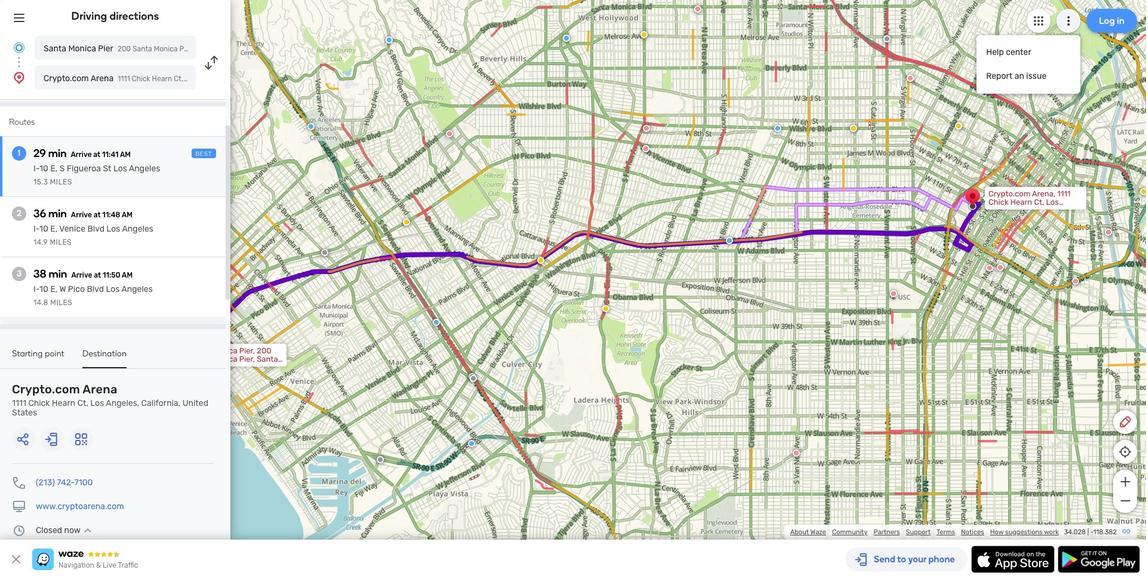 Task type: vqa. For each thing, say whether or not it's contained in the screenshot.
the Arena to the top
yes



Task type: locate. For each thing, give the bounding box(es) containing it.
2 10 from the top
[[39, 224, 48, 234]]

10
[[39, 164, 48, 174], [39, 224, 48, 234], [39, 284, 48, 294]]

am right 11:50 on the left of page
[[122, 271, 133, 279]]

10 inside i-10 e, s figueroa st los angeles 15.3 miles
[[39, 164, 48, 174]]

1 horizontal spatial hazard image
[[850, 125, 857, 132]]

arena down pier
[[91, 73, 114, 84]]

monica
[[68, 44, 96, 54], [212, 346, 237, 355], [212, 355, 237, 364]]

how suggestions work link
[[990, 528, 1059, 536]]

e, left s
[[50, 164, 57, 174]]

pier,
[[239, 346, 255, 355], [239, 355, 255, 364]]

14.9
[[33, 238, 48, 247]]

navigation
[[59, 561, 94, 570]]

2 i- from the top
[[33, 224, 39, 234]]

1 vertical spatial at
[[94, 211, 101, 219]]

angeles down the 36 min arrive at 11:48 am
[[122, 224, 153, 234]]

notices link
[[961, 528, 984, 536]]

arrive
[[71, 150, 92, 159], [71, 211, 92, 219], [71, 271, 92, 279]]

ca
[[218, 363, 228, 372]]

terms link
[[937, 528, 955, 536]]

1 vertical spatial miles
[[50, 238, 72, 247]]

miles down venice on the left
[[50, 238, 72, 247]]

partners link
[[874, 528, 900, 536]]

i- inside i-10 e, venice blvd los angeles 14.9 miles
[[33, 224, 39, 234]]

at
[[93, 150, 100, 159], [94, 211, 101, 219], [94, 271, 101, 279]]

min up w at left
[[49, 267, 67, 281]]

road closed image
[[907, 75, 914, 82], [643, 125, 650, 132], [642, 145, 650, 152], [1105, 229, 1112, 236], [997, 264, 1004, 271], [1072, 278, 1079, 285], [793, 450, 800, 457]]

crypto.com inside crypto.com arena 1111 chick hearn ct, los angeles, california, united states
[[12, 382, 80, 396]]

police image
[[386, 36, 393, 44], [468, 440, 475, 447]]

angeles,
[[106, 398, 139, 408]]

0 vertical spatial e,
[[50, 164, 57, 174]]

-
[[1091, 528, 1094, 536]]

miles inside i-10 e, venice blvd los angeles 14.9 miles
[[50, 238, 72, 247]]

e, inside i-10 e, venice blvd los angeles 14.9 miles
[[50, 224, 57, 234]]

e, inside 'i-10 e, w pico blvd los angeles 14.8 miles'
[[50, 284, 57, 294]]

los down 11:48
[[107, 224, 120, 234]]

about waze community partners support terms notices how suggestions work 34.028 | -118.382
[[790, 528, 1117, 536]]

0 vertical spatial blvd
[[87, 224, 105, 234]]

1 vertical spatial i-
[[33, 224, 39, 234]]

arena for crypto.com arena
[[91, 73, 114, 84]]

7100
[[74, 478, 93, 488]]

1 vertical spatial min
[[48, 207, 67, 220]]

starting point button
[[12, 349, 65, 367]]

at left 11:41 at the left top of page
[[93, 150, 100, 159]]

angeles inside i-10 e, venice blvd los angeles 14.9 miles
[[122, 224, 153, 234]]

los inside i-10 e, s figueroa st los angeles 15.3 miles
[[113, 164, 127, 174]]

at inside the 36 min arrive at 11:48 am
[[94, 211, 101, 219]]

i- up "14.8"
[[33, 284, 39, 294]]

2 e, from the top
[[50, 224, 57, 234]]

1 horizontal spatial accident image
[[470, 375, 477, 382]]

i-
[[33, 164, 39, 174], [33, 224, 39, 234], [33, 284, 39, 294]]

i- for 29
[[33, 164, 39, 174]]

police image
[[563, 35, 570, 42], [307, 123, 315, 130], [774, 125, 782, 132], [726, 237, 733, 244], [433, 319, 440, 326], [469, 373, 476, 380]]

0 vertical spatial min
[[48, 147, 67, 160]]

venice
[[59, 224, 85, 234]]

los for i-10 e, s figueroa st los angeles
[[113, 164, 127, 174]]

at inside 38 min arrive at 11:50 am
[[94, 271, 101, 279]]

community
[[832, 528, 868, 536]]

min
[[48, 147, 67, 160], [48, 207, 67, 220], [49, 267, 67, 281]]

0 vertical spatial police image
[[386, 36, 393, 44]]

e,
[[50, 164, 57, 174], [50, 224, 57, 234], [50, 284, 57, 294]]

29
[[33, 147, 46, 160]]

&
[[96, 561, 101, 570]]

monica inside santa monica pier button
[[68, 44, 96, 54]]

1 vertical spatial am
[[122, 211, 133, 219]]

arena for crypto.com arena 1111 chick hearn ct, los angeles, california, united states
[[83, 382, 117, 396]]

angeles inside i-10 e, s figueroa st los angeles 15.3 miles
[[129, 164, 160, 174]]

2 vertical spatial i-
[[33, 284, 39, 294]]

about
[[790, 528, 809, 536]]

current location image
[[12, 41, 26, 55]]

arrive inside 38 min arrive at 11:50 am
[[71, 271, 92, 279]]

min up s
[[48, 147, 67, 160]]

38
[[33, 267, 46, 281]]

los right st
[[113, 164, 127, 174]]

miles for 29 min
[[50, 178, 72, 186]]

miles down w at left
[[50, 299, 72, 307]]

36
[[33, 207, 46, 220]]

am right 11:41 at the left top of page
[[120, 150, 131, 159]]

10 up "14.8"
[[39, 284, 48, 294]]

at for 38 min
[[94, 271, 101, 279]]

10 up 15.3
[[39, 164, 48, 174]]

crypto.com arena button
[[35, 66, 196, 90]]

monica up ca
[[212, 346, 237, 355]]

1 10 from the top
[[39, 164, 48, 174]]

0 vertical spatial crypto.com
[[44, 73, 89, 84]]

at left 11:48
[[94, 211, 101, 219]]

11:48
[[102, 211, 120, 219]]

miles inside i-10 e, s figueroa st los angeles 15.3 miles
[[50, 178, 72, 186]]

angeles for 29 min
[[129, 164, 160, 174]]

location image
[[12, 70, 26, 85]]

1 vertical spatial arrive
[[71, 211, 92, 219]]

accident image
[[884, 35, 891, 42], [470, 375, 477, 382], [377, 456, 384, 463]]

1 vertical spatial hazard image
[[850, 125, 857, 132]]

los right the ct,
[[90, 398, 104, 408]]

partners
[[874, 528, 900, 536]]

10 inside i-10 e, venice blvd los angeles 14.9 miles
[[39, 224, 48, 234]]

pier
[[98, 44, 113, 54]]

santa monica pier, 200 santa monica pier, santa monica, ca 90401, usa
[[189, 346, 278, 372]]

at for 36 min
[[94, 211, 101, 219]]

miles
[[50, 178, 72, 186], [50, 238, 72, 247], [50, 299, 72, 307]]

i-10 e, s figueroa st los angeles 15.3 miles
[[33, 164, 160, 186]]

arena inside button
[[91, 73, 114, 84]]

3 i- from the top
[[33, 284, 39, 294]]

2 vertical spatial miles
[[50, 299, 72, 307]]

2 vertical spatial min
[[49, 267, 67, 281]]

3 10 from the top
[[39, 284, 48, 294]]

crypto.com down santa monica pier
[[44, 73, 89, 84]]

santa monica pier
[[44, 44, 113, 54]]

at inside 29 min arrive at 11:41 am
[[93, 150, 100, 159]]

chick
[[28, 398, 50, 408]]

monica,
[[189, 363, 216, 372]]

miles inside 'i-10 e, w pico blvd los angeles 14.8 miles'
[[50, 299, 72, 307]]

1 i- from the top
[[33, 164, 39, 174]]

e, left w at left
[[50, 284, 57, 294]]

closed now
[[36, 525, 81, 536]]

2
[[17, 208, 21, 219]]

angeles inside 'i-10 e, w pico blvd los angeles 14.8 miles'
[[121, 284, 153, 294]]

arena inside crypto.com arena 1111 chick hearn ct, los angeles, california, united states
[[83, 382, 117, 396]]

arrive inside the 36 min arrive at 11:48 am
[[71, 211, 92, 219]]

0 vertical spatial miles
[[50, 178, 72, 186]]

0 vertical spatial 10
[[39, 164, 48, 174]]

0 vertical spatial angeles
[[129, 164, 160, 174]]

2 vertical spatial e,
[[50, 284, 57, 294]]

2 vertical spatial 10
[[39, 284, 48, 294]]

los for crypto.com arena
[[90, 398, 104, 408]]

i- inside i-10 e, s figueroa st los angeles 15.3 miles
[[33, 164, 39, 174]]

crypto.com arena
[[44, 73, 114, 84]]

0 vertical spatial arena
[[91, 73, 114, 84]]

10 for 36
[[39, 224, 48, 234]]

min right 36
[[48, 207, 67, 220]]

accident image
[[321, 249, 328, 256]]

angeles right st
[[129, 164, 160, 174]]

0 vertical spatial hazard image
[[641, 31, 648, 38]]

arrive up venice on the left
[[71, 211, 92, 219]]

hazard image
[[641, 31, 648, 38], [850, 125, 857, 132]]

monica left 200 on the left bottom
[[212, 355, 237, 364]]

los
[[113, 164, 127, 174], [107, 224, 120, 234], [106, 284, 120, 294], [90, 398, 104, 408]]

1 e, from the top
[[50, 164, 57, 174]]

1 vertical spatial angeles
[[122, 224, 153, 234]]

los down 11:50 on the left of page
[[106, 284, 120, 294]]

states
[[12, 408, 37, 418]]

los inside 'i-10 e, w pico blvd los angeles 14.8 miles'
[[106, 284, 120, 294]]

10 for 29
[[39, 164, 48, 174]]

los inside crypto.com arena 1111 chick hearn ct, los angeles, california, united states
[[90, 398, 104, 408]]

0 vertical spatial arrive
[[71, 150, 92, 159]]

monica left pier
[[68, 44, 96, 54]]

am
[[120, 150, 131, 159], [122, 211, 133, 219], [122, 271, 133, 279]]

2 vertical spatial am
[[122, 271, 133, 279]]

community link
[[832, 528, 868, 536]]

am inside 29 min arrive at 11:41 am
[[120, 150, 131, 159]]

2 vertical spatial arrive
[[71, 271, 92, 279]]

santa left ca
[[189, 355, 210, 364]]

california,
[[141, 398, 180, 408]]

i- inside 'i-10 e, w pico blvd los angeles 14.8 miles'
[[33, 284, 39, 294]]

1 horizontal spatial police image
[[468, 440, 475, 447]]

santa right the current location image
[[44, 44, 66, 54]]

about waze link
[[790, 528, 826, 536]]

notices
[[961, 528, 984, 536]]

crypto.com
[[44, 73, 89, 84], [12, 382, 80, 396]]

miles down s
[[50, 178, 72, 186]]

1 vertical spatial arena
[[83, 382, 117, 396]]

am inside 38 min arrive at 11:50 am
[[122, 271, 133, 279]]

e, left venice on the left
[[50, 224, 57, 234]]

monica for pier,
[[212, 346, 237, 355]]

1 vertical spatial blvd
[[87, 284, 104, 294]]

arena
[[91, 73, 114, 84], [83, 382, 117, 396]]

34.028
[[1064, 528, 1086, 536]]

118.382
[[1094, 528, 1117, 536]]

38 min arrive at 11:50 am
[[33, 267, 133, 281]]

am right 11:48
[[122, 211, 133, 219]]

1 vertical spatial 10
[[39, 224, 48, 234]]

1 vertical spatial e,
[[50, 224, 57, 234]]

blvd down the 36 min arrive at 11:48 am
[[87, 224, 105, 234]]

2 vertical spatial accident image
[[377, 456, 384, 463]]

x image
[[9, 552, 23, 567]]

2 vertical spatial at
[[94, 271, 101, 279]]

am for 38 min
[[122, 271, 133, 279]]

hazard image
[[955, 122, 962, 130], [1140, 188, 1146, 195], [403, 219, 410, 226], [537, 257, 545, 264], [602, 305, 610, 312]]

destination
[[82, 349, 127, 359]]

crypto.com inside button
[[44, 73, 89, 84]]

road closed image
[[694, 5, 702, 13], [446, 130, 453, 137], [986, 264, 993, 272], [890, 290, 897, 297]]

0 horizontal spatial police image
[[386, 36, 393, 44]]

10 inside 'i-10 e, w pico blvd los angeles 14.8 miles'
[[39, 284, 48, 294]]

angeles
[[129, 164, 160, 174], [122, 224, 153, 234], [121, 284, 153, 294]]

blvd
[[87, 224, 105, 234], [87, 284, 104, 294]]

arrive up figueroa
[[71, 150, 92, 159]]

am inside the 36 min arrive at 11:48 am
[[122, 211, 133, 219]]

36 min arrive at 11:48 am
[[33, 207, 133, 220]]

2 horizontal spatial accident image
[[884, 35, 891, 42]]

crypto.com up chick
[[12, 382, 80, 396]]

now
[[64, 525, 81, 536]]

14.8
[[33, 299, 48, 307]]

0 vertical spatial at
[[93, 150, 100, 159]]

arrive up pico
[[71, 271, 92, 279]]

2 vertical spatial angeles
[[121, 284, 153, 294]]

1 vertical spatial crypto.com
[[12, 382, 80, 396]]

at left 11:50 on the left of page
[[94, 271, 101, 279]]

1 vertical spatial accident image
[[470, 375, 477, 382]]

e, for 29
[[50, 164, 57, 174]]

3 e, from the top
[[50, 284, 57, 294]]

miles for 38 min
[[50, 299, 72, 307]]

0 vertical spatial am
[[120, 150, 131, 159]]

blvd right pico
[[87, 284, 104, 294]]

santa up monica,
[[189, 346, 210, 355]]

0 vertical spatial i-
[[33, 164, 39, 174]]

10 up 14.9
[[39, 224, 48, 234]]

arrive inside 29 min arrive at 11:41 am
[[71, 150, 92, 159]]

arena up the ct,
[[83, 382, 117, 396]]

santa
[[44, 44, 66, 54], [189, 346, 210, 355], [189, 355, 210, 364], [257, 355, 278, 364]]

i- up 14.9
[[33, 224, 39, 234]]

santa inside button
[[44, 44, 66, 54]]

i- up 15.3
[[33, 164, 39, 174]]

angeles down 38 min arrive at 11:50 am
[[121, 284, 153, 294]]

computer image
[[12, 500, 26, 514]]

e, inside i-10 e, s figueroa st los angeles 15.3 miles
[[50, 164, 57, 174]]

crypto.com for crypto.com arena
[[44, 73, 89, 84]]



Task type: describe. For each thing, give the bounding box(es) containing it.
call image
[[12, 476, 26, 490]]

united
[[182, 398, 208, 408]]

15.3
[[33, 178, 48, 186]]

pencil image
[[1118, 415, 1133, 429]]

min for 38 min
[[49, 267, 67, 281]]

i-10 e, w pico blvd los angeles 14.8 miles
[[33, 284, 153, 307]]

(213) 742-7100 link
[[36, 478, 93, 488]]

2 pier, from the top
[[239, 355, 255, 364]]

at for 29 min
[[93, 150, 100, 159]]

10 for 38
[[39, 284, 48, 294]]

live
[[103, 561, 116, 570]]

starting point
[[12, 349, 65, 359]]

directions
[[110, 10, 159, 23]]

e, for 36
[[50, 224, 57, 234]]

driving directions
[[71, 10, 159, 23]]

i- for 36
[[33, 224, 39, 234]]

best
[[195, 150, 213, 158]]

closed now button
[[36, 525, 95, 536]]

3
[[17, 269, 22, 279]]

90401,
[[230, 363, 255, 372]]

200
[[257, 346, 271, 355]]

0 horizontal spatial hazard image
[[641, 31, 648, 38]]

1 vertical spatial police image
[[468, 440, 475, 447]]

link image
[[1122, 527, 1131, 536]]

blvd inside 'i-10 e, w pico blvd los angeles 14.8 miles'
[[87, 284, 104, 294]]

s
[[60, 164, 65, 174]]

usa
[[257, 363, 272, 372]]

blvd inside i-10 e, venice blvd los angeles 14.9 miles
[[87, 224, 105, 234]]

11:41
[[102, 150, 119, 159]]

www.cryptoarena.com link
[[36, 502, 124, 512]]

suggestions
[[1005, 528, 1043, 536]]

chevron up image
[[81, 526, 95, 536]]

1
[[18, 148, 20, 158]]

0 horizontal spatial accident image
[[377, 456, 384, 463]]

routes
[[9, 117, 35, 127]]

0 vertical spatial accident image
[[884, 35, 891, 42]]

santa monica pier button
[[35, 36, 196, 60]]

waze
[[811, 528, 826, 536]]

w
[[59, 284, 66, 294]]

destination button
[[82, 349, 127, 368]]

monica for pier
[[68, 44, 96, 54]]

angeles for 38 min
[[121, 284, 153, 294]]

742-
[[57, 478, 74, 488]]

traffic
[[118, 561, 138, 570]]

11:50
[[103, 271, 120, 279]]

(213) 742-7100
[[36, 478, 93, 488]]

|
[[1088, 528, 1089, 536]]

figueroa
[[67, 164, 101, 174]]

terms
[[937, 528, 955, 536]]

www.cryptoarena.com
[[36, 502, 124, 512]]

i- for 38
[[33, 284, 39, 294]]

starting
[[12, 349, 43, 359]]

min for 29 min
[[48, 147, 67, 160]]

e, for 38
[[50, 284, 57, 294]]

closed
[[36, 525, 62, 536]]

1 pier, from the top
[[239, 346, 255, 355]]

ct,
[[77, 398, 88, 408]]

how
[[990, 528, 1004, 536]]

1111
[[12, 398, 26, 408]]

am for 29 min
[[120, 150, 131, 159]]

zoom out image
[[1118, 494, 1133, 508]]

crypto.com for crypto.com arena 1111 chick hearn ct, los angeles, california, united states
[[12, 382, 80, 396]]

am for 36 min
[[122, 211, 133, 219]]

arrive for 38 min
[[71, 271, 92, 279]]

point
[[45, 349, 65, 359]]

i-10 e, venice blvd los angeles 14.9 miles
[[33, 224, 153, 247]]

min for 36 min
[[48, 207, 67, 220]]

zoom in image
[[1118, 475, 1133, 489]]

arrive for 29 min
[[71, 150, 92, 159]]

support link
[[906, 528, 931, 536]]

santa right 90401,
[[257, 355, 278, 364]]

clock image
[[12, 524, 26, 538]]

navigation & live traffic
[[59, 561, 138, 570]]

pico
[[68, 284, 85, 294]]

(213)
[[36, 478, 55, 488]]

los for i-10 e, w pico blvd los angeles
[[106, 284, 120, 294]]

crypto.com arena 1111 chick hearn ct, los angeles, california, united states
[[12, 382, 208, 418]]

support
[[906, 528, 931, 536]]

los inside i-10 e, venice blvd los angeles 14.9 miles
[[107, 224, 120, 234]]

driving
[[71, 10, 107, 23]]

hearn
[[52, 398, 75, 408]]

st
[[103, 164, 111, 174]]

29 min arrive at 11:41 am
[[33, 147, 131, 160]]

arrive for 36 min
[[71, 211, 92, 219]]

work
[[1044, 528, 1059, 536]]



